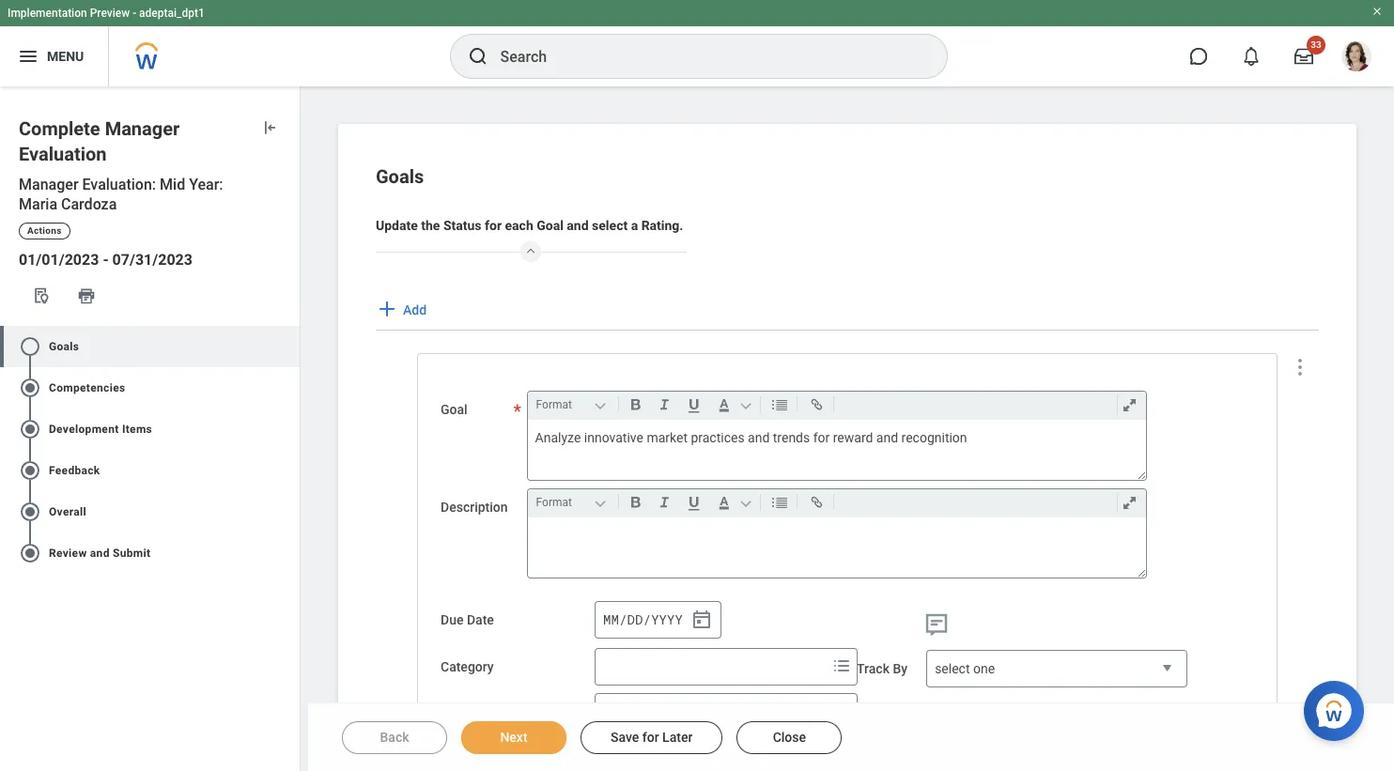 Task type: vqa. For each thing, say whether or not it's contained in the screenshot.
the topmost Recruiting Source Effectiveness button
no



Task type: locate. For each thing, give the bounding box(es) containing it.
0 vertical spatial italic image
[[652, 394, 677, 417]]

format group down goal text field
[[532, 490, 1150, 518]]

0 vertical spatial error image
[[281, 336, 300, 358]]

1 vertical spatial error image
[[281, 418, 300, 441]]

complete manager evaluation
[[19, 117, 180, 165]]

-
[[133, 7, 136, 20], [103, 251, 109, 269]]

preview
[[90, 7, 130, 20]]

development
[[49, 423, 119, 436]]

- inside menu banner
[[133, 7, 136, 20]]

1 italic image from the top
[[652, 394, 677, 417]]

due date
[[441, 613, 494, 628]]

1 error image from the top
[[281, 336, 300, 358]]

33
[[1311, 39, 1322, 50]]

for right "save"
[[642, 730, 659, 745]]

error image inside goals link
[[281, 336, 300, 358]]

format for description
[[536, 496, 572, 510]]

italic image for description
[[652, 492, 677, 514]]

menu banner
[[0, 0, 1394, 86]]

0 vertical spatial goal
[[537, 218, 564, 233]]

0 horizontal spatial for
[[485, 218, 502, 233]]

error image inside overall "link"
[[281, 501, 300, 524]]

reward
[[833, 431, 873, 446]]

radio custom image left review
[[19, 542, 41, 565]]

due
[[441, 613, 464, 628]]

prompts image
[[831, 655, 853, 678]]

format up analyze
[[536, 399, 572, 412]]

close button
[[737, 722, 842, 755]]

cardoza
[[61, 195, 117, 213]]

add
[[403, 302, 427, 317]]

feedback
[[49, 465, 100, 478]]

3 error image from the top
[[281, 501, 300, 524]]

0 horizontal spatial /
[[619, 611, 627, 629]]

error image for development items
[[281, 418, 300, 441]]

for
[[485, 218, 502, 233], [813, 431, 830, 446], [642, 730, 659, 745]]

radio custom image for goals
[[19, 336, 41, 358]]

error image inside competencies link
[[281, 377, 300, 400]]

format group for goal
[[532, 392, 1150, 420]]

1 format button from the top
[[532, 395, 614, 416]]

goals up competencies
[[49, 340, 79, 354]]

error image
[[281, 336, 300, 358], [281, 418, 300, 441], [281, 501, 300, 524]]

2 format button from the top
[[532, 493, 614, 513]]

1 horizontal spatial goal
[[537, 218, 564, 233]]

1 horizontal spatial select
[[935, 662, 970, 677]]

01/01/2023
[[19, 251, 99, 269]]

radio custom image for development items
[[19, 418, 41, 441]]

radio custom image inside the development items link
[[19, 418, 41, 441]]

format group for description
[[532, 490, 1150, 518]]

competencies
[[49, 382, 125, 395]]

0 horizontal spatial manager
[[19, 175, 78, 193]]

italic image
[[652, 394, 677, 417], [652, 492, 677, 514]]

goals link
[[0, 326, 300, 368]]

for right trends at the bottom right of page
[[813, 431, 830, 446]]

analyze
[[535, 431, 581, 446]]

error image for feedback
[[281, 460, 300, 482]]

- right 01/01/2023
[[103, 251, 109, 269]]

manager up the evaluation:
[[105, 117, 180, 140]]

goals
[[376, 165, 424, 188], [49, 340, 79, 354]]

2 radio custom image from the top
[[19, 377, 41, 400]]

Category field
[[596, 651, 827, 684]]

1 error image from the top
[[281, 377, 300, 400]]

1 vertical spatial -
[[103, 251, 109, 269]]

radio custom image left competencies
[[19, 377, 41, 400]]

radio custom image left feedback
[[19, 460, 41, 482]]

format group up reward
[[532, 392, 1150, 420]]

/ right mm
[[619, 611, 627, 629]]

select inside dropdown button
[[935, 662, 970, 677]]

and left submit
[[90, 547, 110, 560]]

format group
[[532, 392, 1150, 420], [532, 490, 1150, 518]]

1 horizontal spatial /
[[643, 611, 651, 629]]

2 format group from the top
[[532, 490, 1150, 518]]

format button left bold icon
[[532, 493, 614, 513]]

1 vertical spatial format
[[536, 496, 572, 510]]

4 radio custom image from the top
[[19, 501, 41, 524]]

0 horizontal spatial goal
[[441, 402, 468, 418]]

trends
[[773, 431, 810, 446]]

radio custom image
[[19, 418, 41, 441], [19, 542, 41, 565]]

1 vertical spatial goals
[[49, 340, 79, 354]]

0 horizontal spatial select
[[592, 218, 628, 233]]

1 vertical spatial manager
[[19, 175, 78, 193]]

1 format from the top
[[536, 399, 572, 412]]

1 vertical spatial select
[[935, 662, 970, 677]]

link image
[[804, 394, 829, 417]]

bulleted list image
[[767, 394, 793, 417]]

format button
[[532, 395, 614, 416], [532, 493, 614, 513]]

select left a
[[592, 218, 628, 233]]

underline image
[[681, 394, 707, 417]]

format
[[536, 399, 572, 412], [536, 496, 572, 510]]

error image
[[281, 377, 300, 400], [281, 460, 300, 482], [281, 542, 300, 565]]

error image inside feedback link
[[281, 460, 300, 482]]

2 error image from the top
[[281, 460, 300, 482]]

mid
[[160, 175, 185, 193]]

1 horizontal spatial -
[[133, 7, 136, 20]]

1 format group from the top
[[532, 392, 1150, 420]]

manager evaluation: mid year: maria cardoza
[[19, 175, 223, 213]]

maria
[[19, 195, 57, 213]]

goal
[[537, 218, 564, 233], [441, 402, 468, 418]]

format button up analyze
[[532, 395, 614, 416]]

1 vertical spatial format group
[[532, 490, 1150, 518]]

italic image right bold icon
[[652, 492, 677, 514]]

format for goal
[[536, 399, 572, 412]]

rating.
[[641, 218, 684, 233]]

/ right dd
[[643, 611, 651, 629]]

and left trends at the bottom right of page
[[748, 431, 770, 446]]

radio custom image inside overall "link"
[[19, 501, 41, 524]]

items
[[122, 423, 152, 436]]

link image
[[804, 492, 829, 514]]

2 format from the top
[[536, 496, 572, 510]]

select
[[592, 218, 628, 233], [935, 662, 970, 677]]

mm
[[603, 611, 619, 629]]

close
[[773, 730, 806, 745]]

error image for overall
[[281, 501, 300, 524]]

format down analyze
[[536, 496, 572, 510]]

3 radio custom image from the top
[[19, 460, 41, 482]]

competencies link
[[0, 368, 300, 409]]

0 vertical spatial format button
[[532, 395, 614, 416]]

1 vertical spatial error image
[[281, 460, 300, 482]]

0 vertical spatial error image
[[281, 377, 300, 400]]

the status
[[421, 218, 482, 233]]

manager
[[105, 117, 180, 140], [19, 175, 78, 193]]

add button
[[376, 297, 431, 323]]

1 vertical spatial goal
[[441, 402, 468, 418]]

radio custom image inside goals link
[[19, 336, 41, 358]]

radio custom image
[[19, 336, 41, 358], [19, 377, 41, 400], [19, 460, 41, 482], [19, 501, 41, 524]]

review and submit link
[[0, 533, 300, 574]]

error image for review and submit
[[281, 542, 300, 565]]

one
[[973, 662, 995, 677]]

italic image right bold image
[[652, 394, 677, 417]]

3 error image from the top
[[281, 542, 300, 565]]

2 vertical spatial error image
[[281, 501, 300, 524]]

/
[[619, 611, 627, 629], [643, 611, 651, 629]]

1 vertical spatial italic image
[[652, 492, 677, 514]]

2 italic image from the top
[[652, 492, 677, 514]]

list
[[0, 319, 300, 582]]

2 radio custom image from the top
[[19, 542, 41, 565]]

justify image
[[17, 45, 39, 68]]

menu button
[[0, 26, 108, 86]]

radio custom image left overall
[[19, 501, 41, 524]]

0 vertical spatial format
[[536, 399, 572, 412]]

save
[[611, 730, 639, 745]]

error image inside review and submit link
[[281, 542, 300, 565]]

0 horizontal spatial goals
[[49, 340, 79, 354]]

error image for goals
[[281, 336, 300, 358]]

0 vertical spatial -
[[133, 7, 136, 20]]

1 radio custom image from the top
[[19, 336, 41, 358]]

1 vertical spatial radio custom image
[[19, 542, 41, 565]]

1 vertical spatial for
[[813, 431, 830, 446]]

evaluation
[[19, 143, 107, 165]]

goals up update
[[376, 165, 424, 188]]

1 horizontal spatial for
[[642, 730, 659, 745]]

inbox large image
[[1295, 47, 1314, 66]]

1 horizontal spatial manager
[[105, 117, 180, 140]]

2 vertical spatial error image
[[281, 542, 300, 565]]

Search Workday  search field
[[500, 36, 908, 77]]

2 horizontal spatial for
[[813, 431, 830, 446]]

transformation import image
[[260, 118, 279, 137]]

1 horizontal spatial goals
[[376, 165, 424, 188]]

and left a
[[567, 218, 589, 233]]

bold image
[[623, 394, 648, 417]]

manager inside manager evaluation: mid year: maria cardoza
[[19, 175, 78, 193]]

- right 'preview'
[[133, 7, 136, 20]]

1 radio custom image from the top
[[19, 418, 41, 441]]

0 vertical spatial radio custom image
[[19, 418, 41, 441]]

0 horizontal spatial -
[[103, 251, 109, 269]]

radio custom image left development
[[19, 418, 41, 441]]

radio custom image for feedback
[[19, 460, 41, 482]]

0 vertical spatial format group
[[532, 392, 1150, 420]]

2 vertical spatial for
[[642, 730, 659, 745]]

and
[[567, 218, 589, 233], [748, 431, 770, 446], [877, 431, 898, 446], [90, 547, 110, 560]]

radio custom image for overall
[[19, 501, 41, 524]]

save for later
[[611, 730, 693, 745]]

0 vertical spatial select
[[592, 218, 628, 233]]

each
[[505, 218, 533, 233]]

0 vertical spatial manager
[[105, 117, 180, 140]]

for left each
[[485, 218, 502, 233]]

radio custom image down business intelligence "icon"
[[19, 336, 41, 358]]

manager up maria
[[19, 175, 78, 193]]

1 vertical spatial format button
[[532, 493, 614, 513]]

track
[[857, 662, 890, 677]]

radio custom image inside review and submit link
[[19, 542, 41, 565]]

select left one
[[935, 662, 970, 677]]

2 error image from the top
[[281, 418, 300, 441]]



Task type: describe. For each thing, give the bounding box(es) containing it.
goals inside list
[[49, 340, 79, 354]]

later
[[663, 730, 693, 745]]

italic image for goal
[[652, 394, 677, 417]]

33 button
[[1284, 36, 1326, 77]]

submit
[[113, 547, 151, 560]]

chevron up image
[[520, 241, 543, 256]]

track by
[[857, 662, 908, 677]]

implementation
[[8, 7, 87, 20]]

mm / dd / yyyy
[[603, 611, 683, 629]]

manager inside complete manager evaluation
[[105, 117, 180, 140]]

Description text field
[[528, 518, 1146, 578]]

and right reward
[[877, 431, 898, 446]]

0 vertical spatial for
[[485, 218, 502, 233]]

print image
[[77, 287, 96, 306]]

close environment banner image
[[1372, 6, 1383, 17]]

description
[[441, 500, 508, 515]]

dd
[[627, 611, 643, 629]]

year:
[[189, 175, 223, 193]]

for inside button
[[642, 730, 659, 745]]

2 / from the left
[[643, 611, 651, 629]]

overall
[[49, 506, 86, 519]]

and inside list
[[90, 547, 110, 560]]

error image for competencies
[[281, 377, 300, 400]]

Goal text field
[[528, 420, 1146, 480]]

review
[[49, 547, 87, 560]]

yyyy
[[651, 611, 683, 629]]

overall link
[[0, 492, 300, 533]]

underline image
[[681, 492, 707, 514]]

actions button
[[19, 223, 70, 240]]

due date group
[[595, 602, 722, 639]]

development items link
[[0, 409, 300, 450]]

innovative
[[584, 431, 644, 446]]

market
[[647, 431, 688, 446]]

radio custom image for competencies
[[19, 377, 41, 400]]

list containing goals
[[0, 319, 300, 582]]

review and submit
[[49, 547, 151, 560]]

related actions vertical image
[[1289, 356, 1312, 379]]

complete
[[19, 117, 100, 140]]

category
[[441, 660, 494, 675]]

maximize image
[[1117, 492, 1142, 514]]

select one
[[935, 662, 995, 677]]

practices
[[691, 431, 745, 446]]

activity stream image
[[923, 611, 951, 639]]

next button
[[461, 722, 567, 755]]

notifications large image
[[1242, 47, 1261, 66]]

business intelligence image
[[32, 287, 51, 306]]

evaluation:
[[82, 175, 156, 193]]

bold image
[[623, 492, 648, 514]]

development items
[[49, 423, 152, 436]]

0 vertical spatial goals
[[376, 165, 424, 188]]

radio custom image for review and submit
[[19, 542, 41, 565]]

adeptai_dpt1
[[139, 7, 205, 20]]

format button for goal
[[532, 395, 614, 416]]

01/01/2023 - 07/31/2023
[[19, 251, 193, 269]]

next
[[500, 730, 528, 745]]

calendar image
[[691, 609, 713, 632]]

1 / from the left
[[619, 611, 627, 629]]

feedback link
[[0, 450, 300, 492]]

actions
[[27, 226, 62, 236]]

save for later button
[[581, 722, 723, 755]]

a
[[631, 218, 638, 233]]

for inside goal text field
[[813, 431, 830, 446]]

menu
[[47, 49, 84, 64]]

maximize image
[[1117, 394, 1142, 417]]

select one button
[[927, 651, 1188, 689]]

by
[[893, 662, 908, 677]]

implementation preview -   adeptai_dpt1
[[8, 7, 205, 20]]

format button for description
[[532, 493, 614, 513]]

bulleted list image
[[767, 492, 793, 514]]

recognition
[[902, 431, 967, 446]]

analyze innovative market practices and trends for reward and recognition
[[535, 431, 967, 446]]

search image
[[467, 45, 489, 68]]

plus image
[[376, 297, 398, 320]]

07/31/2023
[[112, 251, 193, 269]]

date
[[467, 613, 494, 628]]

profile logan mcneil image
[[1342, 41, 1372, 75]]

action bar region
[[308, 703, 1394, 771]]

update
[[376, 218, 418, 233]]

prompts image
[[831, 700, 853, 723]]

update the status for each goal and select a rating.
[[376, 218, 687, 233]]



